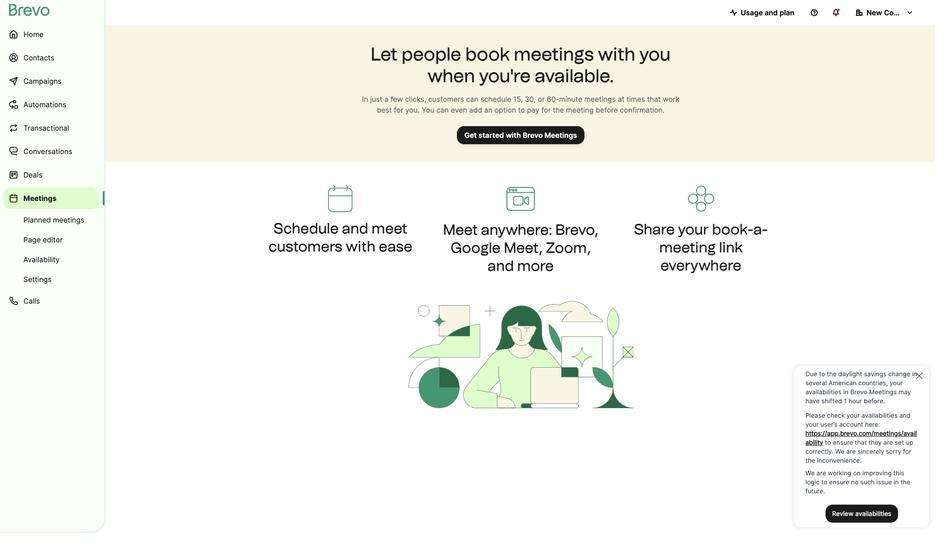 Task type: vqa. For each thing, say whether or not it's contained in the screenshot.
is
no



Task type: describe. For each thing, give the bounding box(es) containing it.
anywhere:
[[481, 221, 553, 239]]

1 for from the left
[[394, 106, 404, 115]]

get started with brevo meetings button
[[457, 126, 585, 144]]

an
[[485, 106, 493, 115]]

you
[[640, 43, 671, 65]]

clicks,
[[405, 95, 427, 104]]

deals
[[23, 170, 42, 179]]

a-
[[754, 221, 768, 238]]

new
[[867, 8, 883, 17]]

in just a few clicks, customers can schedule 15, 30, or 60-minute meetings at times that work best for you. you can even add an option to pay for the meeting before confirmation.
[[362, 95, 680, 115]]

meet,
[[504, 239, 543, 257]]

usage and plan
[[741, 8, 795, 17]]

people
[[402, 43, 462, 65]]

add
[[470, 106, 483, 115]]

meetings inside button
[[545, 131, 578, 140]]

customers inside schedule and meet customers with ease
[[269, 238, 343, 255]]

get
[[465, 131, 477, 140]]

company
[[885, 8, 918, 17]]

customers inside in just a few clicks, customers can schedule 15, 30, or 60-minute meetings at times that work best for you. you can even add an option to pay for the meeting before confirmation.
[[429, 95, 464, 104]]

meetings link
[[4, 188, 99, 209]]

few
[[391, 95, 403, 104]]

calls link
[[4, 290, 99, 312]]

confirmation.
[[620, 106, 665, 115]]

work
[[663, 95, 680, 104]]

usage and plan button
[[723, 4, 802, 22]]

meetings inside in just a few clicks, customers can schedule 15, 30, or 60-minute meetings at times that work best for you. you can even add an option to pay for the meeting before confirmation.
[[585, 95, 616, 104]]

transactional link
[[4, 117, 99, 139]]

deals link
[[4, 164, 99, 186]]

meeting inside in just a few clicks, customers can schedule 15, 30, or 60-minute meetings at times that work best for you. you can even add an option to pay for the meeting before confirmation.
[[566, 106, 594, 115]]

meet anywhere: brevo, google meet, zoom, and more
[[443, 221, 599, 275]]

campaigns
[[23, 77, 62, 86]]

brevo,
[[556, 221, 599, 239]]

google
[[451, 239, 501, 257]]

a
[[385, 95, 389, 104]]

editor
[[43, 235, 63, 244]]

or
[[538, 95, 545, 104]]

conversations
[[23, 147, 72, 156]]

0 vertical spatial can
[[466, 95, 479, 104]]

contacts link
[[4, 47, 99, 69]]

before
[[596, 106, 618, 115]]

availability
[[23, 255, 60, 264]]

0 horizontal spatial meetings
[[23, 194, 57, 203]]

settings link
[[4, 271, 99, 289]]

share your book-a- meeting link everywhere
[[635, 221, 768, 274]]

home
[[23, 30, 44, 39]]

best
[[377, 106, 392, 115]]

with for schedule and meet customers with ease
[[346, 238, 376, 255]]

60-
[[547, 95, 560, 104]]

you
[[422, 106, 435, 115]]

page editor
[[23, 235, 63, 244]]

with for let people book meetings with you when you're available.
[[598, 43, 636, 65]]

to
[[519, 106, 525, 115]]

available.
[[535, 65, 614, 87]]

availability link
[[4, 251, 99, 269]]

meet
[[372, 220, 408, 237]]

2 vertical spatial meetings
[[53, 216, 84, 225]]

schedule
[[481, 95, 512, 104]]

30,
[[525, 95, 536, 104]]

campaigns link
[[4, 70, 99, 92]]

and inside meet anywhere: brevo, google meet, zoom, and more
[[488, 258, 514, 275]]

planned meetings
[[23, 216, 84, 225]]

transactional
[[23, 124, 69, 133]]

your
[[679, 221, 709, 238]]

that
[[648, 95, 661, 104]]

book-
[[713, 221, 754, 238]]



Task type: locate. For each thing, give the bounding box(es) containing it.
link
[[720, 239, 743, 256]]

meet
[[443, 221, 478, 239]]

with left brevo
[[506, 131, 521, 140]]

1 horizontal spatial with
[[506, 131, 521, 140]]

pay
[[527, 106, 540, 115]]

for
[[394, 106, 404, 115], [542, 106, 551, 115]]

new company button
[[849, 4, 921, 22]]

1 horizontal spatial for
[[542, 106, 551, 115]]

meeting inside share your book-a- meeting link everywhere
[[660, 239, 716, 256]]

you're
[[479, 65, 531, 87]]

1 horizontal spatial meeting
[[660, 239, 716, 256]]

0 horizontal spatial for
[[394, 106, 404, 115]]

with inside schedule and meet customers with ease
[[346, 238, 376, 255]]

0 horizontal spatial with
[[346, 238, 376, 255]]

and for usage
[[765, 8, 778, 17]]

1 horizontal spatial meetings
[[545, 131, 578, 140]]

15,
[[514, 95, 523, 104]]

meetings
[[545, 131, 578, 140], [23, 194, 57, 203]]

schedule
[[274, 220, 339, 237]]

1 vertical spatial can
[[437, 106, 449, 115]]

new company
[[867, 8, 918, 17]]

can
[[466, 95, 479, 104], [437, 106, 449, 115]]

just
[[370, 95, 383, 104]]

page
[[23, 235, 41, 244]]

1 vertical spatial customers
[[269, 238, 343, 255]]

1 vertical spatial with
[[506, 131, 521, 140]]

meeting
[[566, 106, 594, 115], [660, 239, 716, 256]]

let
[[371, 43, 398, 65]]

0 horizontal spatial and
[[342, 220, 369, 237]]

customers down schedule
[[269, 238, 343, 255]]

0 horizontal spatial can
[[437, 106, 449, 115]]

2 vertical spatial and
[[488, 258, 514, 275]]

1 vertical spatial meetings
[[585, 95, 616, 104]]

0 vertical spatial meetings
[[545, 131, 578, 140]]

meetings
[[514, 43, 594, 65], [585, 95, 616, 104], [53, 216, 84, 225]]

settings
[[23, 275, 52, 284]]

get started with brevo meetings
[[465, 131, 578, 140]]

1 horizontal spatial can
[[466, 95, 479, 104]]

started
[[479, 131, 504, 140]]

times
[[627, 95, 646, 104]]

with down meet
[[346, 238, 376, 255]]

2 horizontal spatial with
[[598, 43, 636, 65]]

meetings down the
[[545, 131, 578, 140]]

can right the you
[[437, 106, 449, 115]]

meetings up "planned"
[[23, 194, 57, 203]]

at
[[618, 95, 625, 104]]

0 vertical spatial meetings
[[514, 43, 594, 65]]

and left meet
[[342, 220, 369, 237]]

brevo
[[523, 131, 543, 140]]

and inside button
[[765, 8, 778, 17]]

for down few
[[394, 106, 404, 115]]

meeting down your
[[660, 239, 716, 256]]

home link
[[4, 23, 99, 45]]

when
[[428, 65, 475, 87]]

with
[[598, 43, 636, 65], [506, 131, 521, 140], [346, 238, 376, 255]]

and inside schedule and meet customers with ease
[[342, 220, 369, 237]]

contacts
[[23, 53, 54, 62]]

in
[[362, 95, 368, 104]]

meetings inside let people book meetings with you when you're available.
[[514, 43, 594, 65]]

even
[[451, 106, 468, 115]]

0 vertical spatial customers
[[429, 95, 464, 104]]

share
[[635, 221, 675, 238]]

1 vertical spatial and
[[342, 220, 369, 237]]

conversations link
[[4, 141, 99, 162]]

let people book meetings with you when you're available.
[[371, 43, 671, 87]]

automations link
[[4, 94, 99, 115]]

for down the or
[[542, 106, 551, 115]]

1 horizontal spatial customers
[[429, 95, 464, 104]]

more
[[518, 258, 554, 275]]

and left plan
[[765, 8, 778, 17]]

1 horizontal spatial and
[[488, 258, 514, 275]]

customers
[[429, 95, 464, 104], [269, 238, 343, 255]]

and
[[765, 8, 778, 17], [342, 220, 369, 237], [488, 258, 514, 275]]

0 vertical spatial with
[[598, 43, 636, 65]]

0 horizontal spatial meeting
[[566, 106, 594, 115]]

with inside button
[[506, 131, 521, 140]]

meeting down minute
[[566, 106, 594, 115]]

0 horizontal spatial customers
[[269, 238, 343, 255]]

page editor link
[[4, 231, 99, 249]]

2 for from the left
[[542, 106, 551, 115]]

1 vertical spatial meetings
[[23, 194, 57, 203]]

automations
[[23, 100, 66, 109]]

0 vertical spatial meeting
[[566, 106, 594, 115]]

calls
[[23, 297, 40, 306]]

and for schedule
[[342, 220, 369, 237]]

and down meet,
[[488, 258, 514, 275]]

minute
[[560, 95, 583, 104]]

the
[[553, 106, 564, 115]]

option
[[495, 106, 517, 115]]

planned
[[23, 216, 51, 225]]

schedule and meet customers with ease
[[269, 220, 413, 255]]

usage
[[741, 8, 763, 17]]

2 vertical spatial with
[[346, 238, 376, 255]]

can up the add
[[466, 95, 479, 104]]

everywhere
[[661, 257, 742, 274]]

you.
[[406, 106, 420, 115]]

plan
[[780, 8, 795, 17]]

1 vertical spatial meeting
[[660, 239, 716, 256]]

book
[[466, 43, 510, 65]]

with left you
[[598, 43, 636, 65]]

2 horizontal spatial and
[[765, 8, 778, 17]]

ease
[[379, 238, 413, 255]]

zoom,
[[546, 239, 591, 257]]

planned meetings link
[[4, 211, 99, 229]]

customers up even
[[429, 95, 464, 104]]

0 vertical spatial and
[[765, 8, 778, 17]]

with inside let people book meetings with you when you're available.
[[598, 43, 636, 65]]



